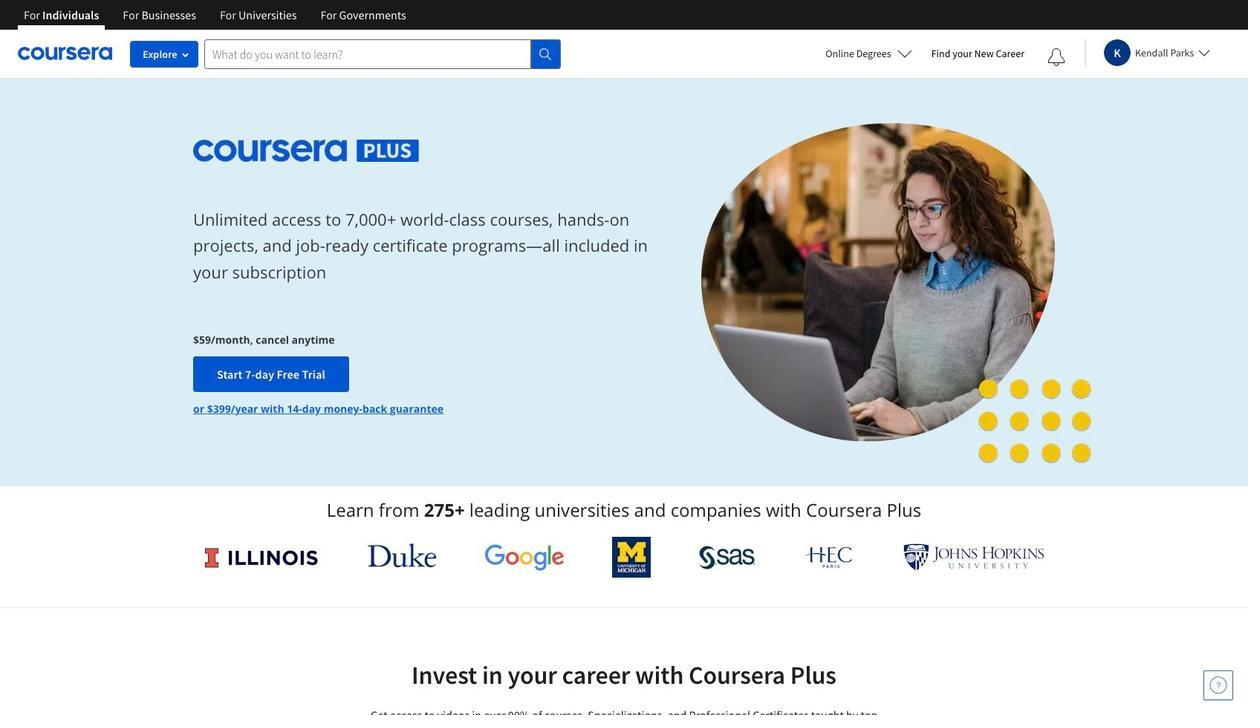 Task type: vqa. For each thing, say whether or not it's contained in the screenshot.
'duke university' image
yes



Task type: locate. For each thing, give the bounding box(es) containing it.
help center image
[[1210, 677, 1227, 695]]

duke university image
[[367, 544, 436, 568]]

None search field
[[204, 39, 561, 69]]

university of michigan image
[[612, 537, 651, 578]]

johns hopkins university image
[[904, 544, 1045, 571]]

university of illinois at urbana-champaign image
[[204, 546, 320, 570]]

coursera plus image
[[193, 139, 419, 162]]

What do you want to learn? text field
[[204, 39, 531, 69]]

banner navigation
[[12, 0, 418, 30]]



Task type: describe. For each thing, give the bounding box(es) containing it.
coursera image
[[18, 42, 112, 66]]

google image
[[484, 544, 564, 571]]

sas image
[[699, 546, 756, 570]]

hec paris image
[[804, 542, 856, 573]]



